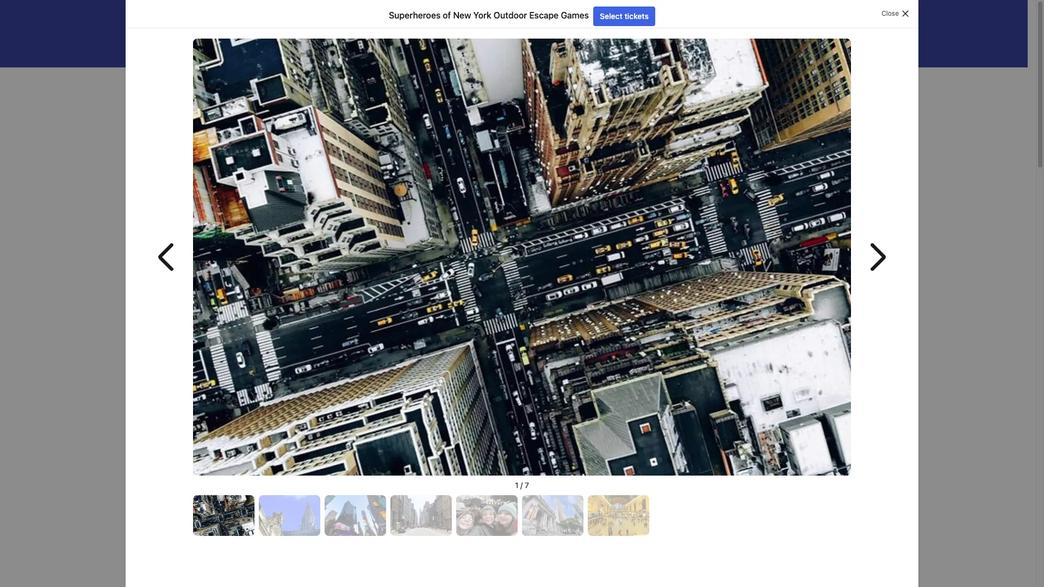 Task type: vqa. For each thing, say whether or not it's contained in the screenshot.


Task type: locate. For each thing, give the bounding box(es) containing it.
by left date on the right bottom of the page
[[719, 420, 729, 430]]

play the engaging exploration game, stepping into the role of miss manhattan, one of the five protectors of new york city's five boroughs.
[[221, 486, 587, 509]]

outdoor
[[494, 10, 527, 20], [377, 77, 403, 85], [386, 95, 440, 113]]

your
[[564, 452, 582, 461]]

2 vertical spatial superheroes
[[221, 95, 302, 113]]

and down superheroes
[[339, 465, 353, 474]]

2 horizontal spatial escape
[[530, 10, 559, 20]]

and up ticket
[[653, 394, 673, 409]]

0 horizontal spatial five
[[339, 500, 353, 509]]

1 vertical spatial by
[[379, 452, 389, 461]]

0 vertical spatial show
[[743, 342, 762, 352]]

show inside button
[[618, 441, 638, 450]]

7
[[775, 342, 779, 352], [525, 481, 529, 490]]

taxis
[[610, 44, 626, 53]]

1 horizontal spatial the
[[421, 486, 433, 496]]

2 vertical spatial outdoor
[[386, 95, 440, 113]]

0 vertical spatial five
[[572, 486, 587, 496]]

the up protectors
[[240, 486, 253, 496]]

superheroes down home link
[[221, 95, 302, 113]]

1 horizontal spatial attractions link
[[485, 37, 557, 61]]

0 vertical spatial attractions link
[[485, 37, 557, 61]]

boroughs.
[[355, 500, 395, 509]]

0 horizontal spatial attractions
[[252, 77, 285, 85]]

flight + hotel
[[352, 44, 399, 53]]

show for show more dates
[[618, 441, 638, 450]]

escape
[[530, 10, 559, 20], [405, 77, 427, 85], [443, 95, 488, 113]]

1 vertical spatial and
[[466, 452, 481, 461]]

select
[[600, 11, 623, 21]]

superheroes
[[389, 10, 441, 20], [297, 77, 337, 85], [221, 95, 302, 113]]

stories.
[[391, 465, 420, 474]]

available
[[317, 421, 355, 431]]

five down 'your'
[[572, 486, 587, 496]]

0 vertical spatial 7
[[775, 342, 779, 352]]

tickets and prices
[[614, 394, 708, 409]]

and left unlocking
[[466, 452, 481, 461]]

1 vertical spatial attractions link
[[252, 76, 285, 86]]

more
[[640, 441, 658, 450]]

7 inside superheroes of new york outdoor escape games dialog
[[525, 481, 529, 490]]

1 vertical spatial 7
[[525, 481, 529, 490]]

games
[[561, 10, 589, 20], [429, 77, 450, 85], [491, 95, 535, 113]]

by up amazing
[[379, 452, 389, 461]]

0 vertical spatial escape
[[530, 10, 559, 20]]

superheroes
[[328, 452, 377, 461]]

2 horizontal spatial games
[[561, 10, 589, 20]]

stays
[[237, 44, 257, 53]]

manhattan,
[[483, 486, 528, 496]]

challenges
[[421, 452, 464, 461]]

car
[[435, 44, 447, 53]]

0 vertical spatial superheroes of new york outdoor escape games
[[389, 10, 589, 20]]

1 horizontal spatial 7
[[775, 342, 779, 352]]

0 horizontal spatial the
[[240, 486, 253, 496]]

attractions link
[[485, 37, 557, 61], [252, 76, 285, 86]]

/
[[521, 481, 523, 490]]

0 horizontal spatial and
[[339, 465, 353, 474]]

the right one
[[557, 486, 570, 496]]

airport taxis
[[583, 44, 626, 53]]

2 vertical spatial escape
[[443, 95, 488, 113]]

0 horizontal spatial 7
[[525, 481, 529, 490]]

highlights
[[221, 521, 261, 531]]

flights link
[[268, 37, 325, 61]]

by
[[719, 420, 729, 430], [379, 452, 389, 461]]

7 right all
[[775, 342, 779, 352]]

by inside discover new york's many superheroes by solving challenges and unlocking stories on your phone, leading to new places and amazing stories.
[[379, 452, 389, 461]]

superheroes down flights
[[297, 77, 337, 85]]

0 horizontal spatial show
[[618, 441, 638, 450]]

play
[[221, 486, 238, 496]]

1 vertical spatial escape
[[405, 77, 427, 85]]

region
[[605, 455, 816, 519]]

sun 19
[[776, 468, 793, 496]]

york inside dialog
[[474, 10, 492, 20]]

show left all
[[743, 342, 762, 352]]

show down search
[[618, 441, 638, 450]]

five
[[572, 486, 587, 496], [339, 500, 353, 509]]

superheroes up hotel
[[389, 10, 441, 20]]

2 vertical spatial games
[[491, 95, 535, 113]]

home
[[221, 77, 240, 85]]

cancellation
[[264, 421, 315, 431]]

18
[[727, 478, 744, 496]]

7 right /
[[525, 481, 529, 490]]

1 vertical spatial attractions
[[252, 77, 285, 85]]

availability
[[671, 420, 717, 430]]

show
[[743, 342, 762, 352], [618, 441, 638, 450]]

highlights include:
[[221, 521, 294, 531]]

0 vertical spatial by
[[719, 420, 729, 430]]

superheroes of new york outdoor escape games inside dialog
[[389, 10, 589, 20]]

1 vertical spatial show
[[618, 441, 638, 450]]

places
[[311, 465, 336, 474]]

protectors
[[221, 500, 262, 509]]

1 horizontal spatial by
[[719, 420, 729, 430]]

1 vertical spatial superheroes of new york outdoor escape games
[[297, 77, 450, 85]]

attractions
[[509, 44, 548, 53], [252, 77, 285, 85]]

0 vertical spatial outdoor
[[494, 10, 527, 20]]

0 vertical spatial games
[[561, 10, 589, 20]]

of
[[443, 10, 451, 20], [338, 77, 345, 85], [305, 95, 318, 113], [453, 486, 461, 496], [547, 486, 555, 496], [265, 500, 273, 509]]

1 horizontal spatial attractions
[[509, 44, 548, 53]]

2 horizontal spatial the
[[557, 486, 570, 496]]

black friday deal
[[224, 400, 277, 409]]

1 vertical spatial games
[[429, 77, 450, 85]]

the right into
[[421, 486, 433, 496]]

new
[[453, 10, 471, 20], [346, 77, 360, 85], [322, 95, 351, 113], [258, 452, 276, 461], [275, 500, 293, 509]]

1 horizontal spatial show
[[743, 342, 762, 352]]

2 horizontal spatial and
[[653, 394, 673, 409]]

show more dates button
[[614, 436, 685, 455]]

0 horizontal spatial by
[[379, 452, 389, 461]]

solving
[[391, 452, 419, 461]]

0 vertical spatial superheroes
[[389, 10, 441, 20]]

region containing 17
[[605, 455, 816, 519]]

york
[[474, 10, 492, 20], [362, 77, 375, 85], [354, 95, 383, 113], [295, 500, 312, 509]]

the
[[240, 486, 253, 496], [421, 486, 433, 496], [557, 486, 570, 496]]

five down game,
[[339, 500, 353, 509]]

1 vertical spatial superheroes
[[297, 77, 337, 85]]

0 horizontal spatial escape
[[405, 77, 427, 85]]

exploration
[[294, 486, 338, 496]]

flights
[[292, 44, 316, 53]]

unlocking
[[483, 452, 521, 461]]

date
[[731, 420, 750, 430]]

sun
[[778, 468, 791, 477]]

fri
[[681, 468, 690, 477]]



Task type: describe. For each thing, give the bounding box(es) containing it.
superheroes inside dialog
[[389, 10, 441, 20]]

19
[[776, 478, 793, 496]]

dates
[[660, 441, 680, 450]]

stories
[[523, 452, 550, 461]]

0 vertical spatial attractions
[[509, 44, 548, 53]]

1 horizontal spatial games
[[491, 95, 535, 113]]

outdoor inside dialog
[[494, 10, 527, 20]]

free
[[243, 421, 262, 431]]

ticket
[[645, 420, 669, 430]]

1 the from the left
[[240, 486, 253, 496]]

free cancellation available
[[243, 421, 355, 431]]

0 horizontal spatial games
[[429, 77, 450, 85]]

2 the from the left
[[421, 486, 433, 496]]

select tickets
[[600, 11, 649, 21]]

flight + hotel link
[[327, 37, 408, 61]]

phone,
[[221, 465, 249, 474]]

car rentals
[[435, 44, 473, 53]]

select tickets button
[[594, 7, 656, 26]]

engaging
[[255, 486, 292, 496]]

games inside dialog
[[561, 10, 589, 20]]

rentals
[[449, 44, 473, 53]]

17
[[677, 478, 694, 496]]

miss
[[463, 486, 481, 496]]

1 vertical spatial outdoor
[[377, 77, 403, 85]]

airport
[[583, 44, 608, 53]]

of inside superheroes of new york outdoor escape games dialog
[[443, 10, 451, 20]]

stepping
[[367, 486, 401, 496]]

new inside play the engaging exploration game, stepping into the role of miss manhattan, one of the five protectors of new york city's five boroughs.
[[275, 500, 293, 509]]

new
[[292, 465, 308, 474]]

to
[[282, 465, 290, 474]]

prices
[[676, 394, 708, 409]]

friday
[[243, 400, 262, 409]]

black
[[224, 400, 241, 409]]

7 for /
[[525, 481, 529, 490]]

discover
[[221, 452, 256, 461]]

close
[[882, 9, 899, 17]]

3 the from the left
[[557, 486, 570, 496]]

on
[[552, 452, 562, 461]]

into
[[404, 486, 418, 496]]

sat 18
[[727, 468, 744, 496]]

+
[[373, 44, 378, 53]]

york's
[[278, 452, 302, 461]]

0 horizontal spatial attractions link
[[252, 76, 285, 86]]

game,
[[340, 486, 365, 496]]

car rentals link
[[410, 37, 482, 61]]

superheroes of new york outdoor escape games dialog
[[126, 0, 919, 588]]

sat
[[729, 468, 741, 477]]

include:
[[263, 521, 294, 531]]

search ticket availability by date
[[614, 420, 750, 430]]

show all 7 photos
[[743, 342, 806, 352]]

tickets
[[625, 11, 649, 21]]

photos
[[781, 342, 806, 352]]

role
[[436, 486, 450, 496]]

7 for all
[[775, 342, 779, 352]]

home link
[[221, 76, 240, 86]]

search
[[614, 420, 643, 430]]

discover new york's many superheroes by solving challenges and unlocking stories on your phone, leading to new places and amazing stories.
[[221, 452, 582, 474]]

airport taxis link
[[559, 37, 636, 61]]

show for show all 7 photos
[[743, 342, 762, 352]]

leading
[[251, 465, 280, 474]]

0 vertical spatial and
[[653, 394, 673, 409]]

show more dates
[[618, 441, 680, 450]]

2 vertical spatial superheroes of new york outdoor escape games
[[221, 95, 535, 113]]

1 horizontal spatial five
[[572, 486, 587, 496]]

tickets
[[614, 394, 651, 409]]

york inside play the engaging exploration game, stepping into the role of miss manhattan, one of the five protectors of new york city's five boroughs.
[[295, 500, 312, 509]]

new inside discover new york's many superheroes by solving challenges and unlocking stories on your phone, leading to new places and amazing stories.
[[258, 452, 276, 461]]

1 horizontal spatial and
[[466, 452, 481, 461]]

1 horizontal spatial escape
[[443, 95, 488, 113]]

escape inside dialog
[[530, 10, 559, 20]]

fri 17
[[677, 468, 694, 496]]

2 vertical spatial and
[[339, 465, 353, 474]]

one
[[530, 486, 545, 496]]

flight
[[352, 44, 371, 53]]

1 vertical spatial five
[[339, 500, 353, 509]]

deal
[[263, 400, 277, 409]]

hotel
[[380, 44, 399, 53]]

1
[[515, 481, 519, 490]]

1 / 7
[[515, 481, 529, 490]]

amazing
[[356, 465, 389, 474]]

city's
[[315, 500, 337, 509]]

new inside dialog
[[453, 10, 471, 20]]

many
[[304, 452, 325, 461]]

stays link
[[213, 37, 266, 61]]

all
[[764, 342, 773, 352]]



